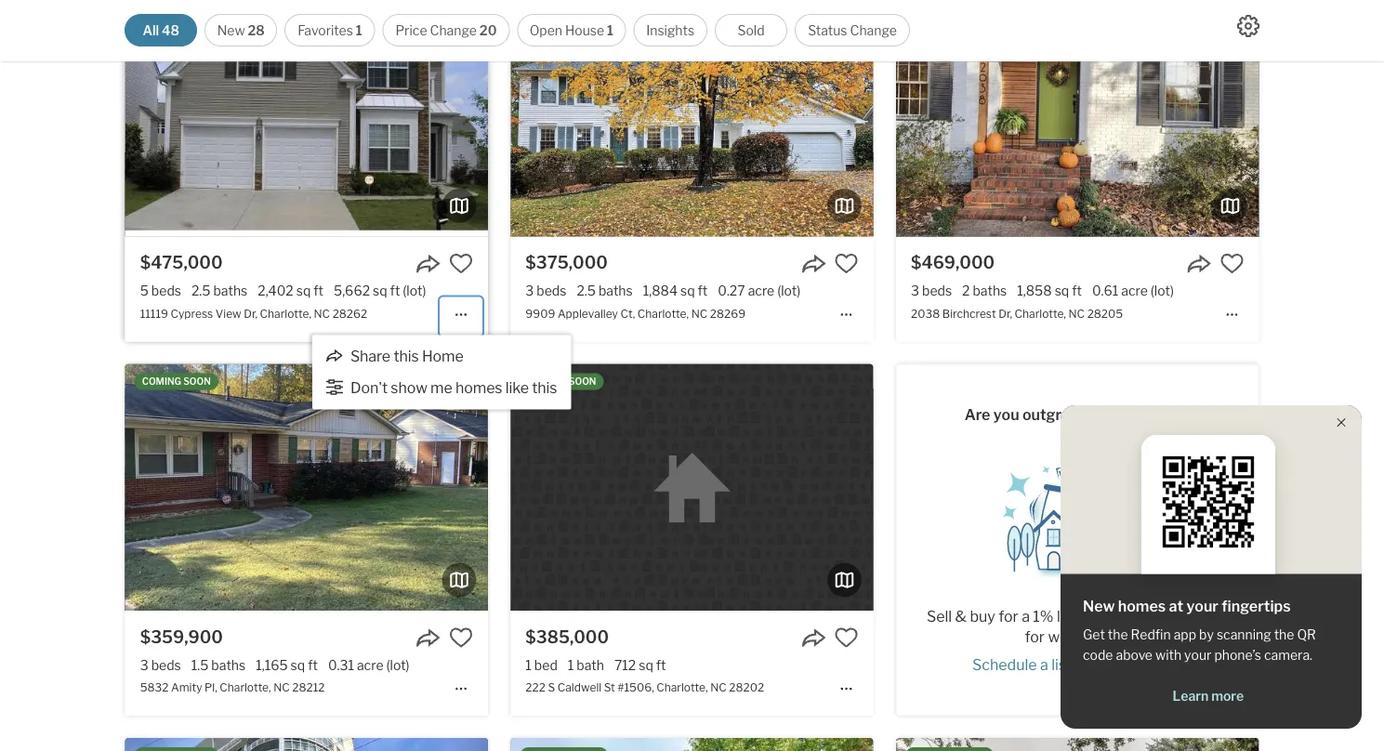 Task type: vqa. For each thing, say whether or not it's contained in the screenshot.


Task type: describe. For each thing, give the bounding box(es) containing it.
more inside sell & buy for a 1% listing fee and save more for what's next.
[[1192, 608, 1229, 626]]

2,402
[[258, 283, 294, 299]]

0 vertical spatial for
[[999, 608, 1019, 626]]

ct,
[[621, 307, 635, 320]]

share this home button
[[325, 347, 465, 366]]

favorite button image for $375,000
[[835, 251, 859, 276]]

to
[[693, 2, 706, 13]]

don't
[[351, 379, 388, 397]]

open
[[619, 2, 646, 13]]

favorite button image for $385,000
[[835, 626, 859, 650]]

more inside learn more link
[[1212, 689, 1244, 704]]

1,165 sq ft
[[256, 657, 318, 673]]

&
[[956, 608, 967, 626]]

3 beds for $375,000
[[526, 283, 567, 299]]

pl,
[[205, 681, 217, 695]]

ft for $475,000
[[314, 283, 324, 299]]

1 photo of 8619 grumman dr, dallas, tx 75228 image from the left
[[896, 738, 1259, 751]]

New radio
[[205, 14, 277, 46]]

0.27
[[718, 283, 745, 299]]

your for fingertips
[[1187, 597, 1219, 616]]

bed
[[535, 657, 558, 673]]

fee
[[1102, 608, 1125, 626]]

222 s caldwell st #1506, charlotte, nc 28202
[[526, 681, 765, 695]]

1 bed
[[526, 657, 558, 673]]

(lot) for $469,000
[[1151, 283, 1174, 299]]

1,884
[[643, 283, 678, 299]]

fingertips
[[1222, 597, 1291, 616]]

1 dr, from the left
[[244, 307, 258, 320]]

sold
[[738, 22, 765, 38]]

2.5 for $375,000
[[577, 283, 596, 299]]

baths for $359,900
[[211, 657, 246, 673]]

Price Change radio
[[383, 14, 510, 46]]

all
[[143, 22, 159, 38]]

5832
[[140, 681, 169, 695]]

beds for $375,000
[[537, 283, 567, 299]]

nc left 28262
[[314, 307, 330, 320]]

sq for $359,900
[[291, 657, 305, 673]]

outgrowing
[[1023, 406, 1105, 424]]

$475,000
[[140, 252, 223, 273]]

1 photo of 505 e 6th st #902, charlotte, nc 28202 image from the left
[[125, 738, 488, 751]]

home?
[[1143, 406, 1191, 424]]

status
[[808, 22, 848, 38]]

1 left bed
[[526, 657, 532, 673]]

1 photo of 9909 applevalley ct, charlotte, nc 28269 image from the left
[[511, 0, 874, 236]]

$385,000
[[526, 627, 609, 647]]

2 photo of 5832 amity pl, charlotte, nc 28212 image from the left
[[488, 364, 851, 611]]

5832 amity pl, charlotte, nc 28212
[[140, 681, 325, 695]]

1 photo of 3319 light pointe dr, dallas, tx 75228 image from the left
[[511, 738, 874, 751]]

1pm
[[672, 2, 691, 13]]

3 beds for $469,000
[[911, 283, 952, 299]]

home
[[422, 347, 464, 366]]

by
[[1200, 627, 1214, 643]]

favorite button checkbox for $385,000
[[835, 626, 859, 650]]

you
[[994, 406, 1020, 424]]

beds for $359,900
[[151, 657, 181, 673]]

st
[[604, 681, 615, 695]]

28262
[[333, 307, 367, 320]]

Status Change radio
[[795, 14, 910, 46]]

don't show me homes like this button
[[325, 379, 558, 397]]

2 dr, from the left
[[999, 307, 1013, 320]]

5,662
[[334, 283, 370, 299]]

an image of a house image
[[985, 453, 1171, 579]]

favorite button image for $469,000
[[1220, 251, 1245, 276]]

get the redfin app by scanning the qr code above with your phone's camera.
[[1083, 627, 1317, 664]]

acre for $375,000
[[748, 283, 775, 299]]

coming for $385,000
[[528, 376, 567, 387]]

view
[[216, 307, 241, 320]]

me
[[431, 379, 453, 397]]

save
[[1157, 608, 1189, 626]]

favorite button checkbox for $475,000
[[449, 251, 473, 276]]

coming for $375,000
[[528, 2, 567, 13]]

app
[[1174, 627, 1197, 643]]

1 vertical spatial homes
[[1119, 597, 1166, 616]]

1 inside open house radio
[[607, 22, 614, 38]]

photo of 222 s caldwell st #1506, charlotte, nc 28202 image
[[511, 364, 874, 611]]

acre for $469,000
[[1122, 283, 1148, 299]]

soon for $359,900
[[183, 376, 211, 387]]

new homes at your fingertips
[[1083, 597, 1291, 616]]

nc for $375,000
[[692, 307, 708, 320]]

9909
[[526, 307, 555, 320]]

caldwell
[[558, 681, 602, 695]]

baths for $469,000
[[973, 283, 1007, 299]]

at
[[1169, 597, 1184, 616]]

baths for $375,000
[[599, 283, 633, 299]]

3pm
[[708, 2, 730, 13]]

new for new 28
[[217, 22, 245, 38]]

3 for $469,000
[[911, 283, 920, 299]]

applevalley
[[558, 307, 618, 320]]

baths for $475,000
[[213, 283, 248, 299]]

1.5
[[191, 657, 209, 673]]

phone's
[[1215, 648, 1262, 664]]

$469,000
[[911, 252, 995, 273]]

schedule
[[973, 656, 1037, 674]]

show
[[391, 379, 428, 397]]

ft right "5,662"
[[390, 283, 400, 299]]

ft for $375,000
[[698, 283, 708, 299]]

share this home
[[351, 347, 464, 366]]

favorite button checkbox for $375,000
[[835, 251, 859, 276]]

222
[[526, 681, 546, 695]]

change for price
[[430, 22, 477, 38]]

are
[[965, 406, 991, 424]]

2 baths
[[963, 283, 1007, 299]]

1 vertical spatial this
[[532, 379, 557, 397]]

favorites
[[298, 22, 353, 38]]

1,165
[[256, 657, 288, 673]]

cypress
[[171, 307, 213, 320]]

next.
[[1097, 628, 1131, 646]]

nc for $359,900
[[274, 681, 290, 695]]

0.61 acre (lot)
[[1093, 283, 1174, 299]]

28212
[[292, 681, 325, 695]]

28
[[248, 22, 265, 38]]

price change 20
[[396, 22, 497, 38]]

what's
[[1048, 628, 1094, 646]]

are you outgrowing your home?
[[965, 406, 1191, 424]]

price
[[396, 22, 427, 38]]

sq for $385,000
[[639, 657, 654, 673]]

2 the from the left
[[1275, 627, 1295, 643]]

(lot) for $359,900
[[386, 657, 410, 673]]

2
[[963, 283, 970, 299]]

above
[[1116, 648, 1153, 664]]

2,402 sq ft
[[258, 283, 324, 299]]

sun,
[[648, 2, 670, 13]]

your for home?
[[1108, 406, 1140, 424]]

change for status
[[850, 22, 897, 38]]

charlotte, for $469,000
[[1015, 307, 1067, 320]]

code
[[1083, 648, 1114, 664]]

nc for $469,000
[[1069, 307, 1085, 320]]

photo of 11119 cypress view dr, charlotte, nc 28262 image
[[125, 0, 488, 236]]

favorite button checkbox for $359,900
[[449, 626, 473, 650]]

coming for $475,000
[[142, 2, 181, 13]]

ft for $359,900
[[308, 657, 318, 673]]

qr
[[1298, 627, 1317, 643]]

48
[[162, 22, 180, 38]]

1 photo of 2038 birchcrest dr, charlotte, nc 28205 image from the left
[[896, 0, 1259, 236]]

favorite button checkbox for $469,000
[[1220, 251, 1245, 276]]

All radio
[[125, 14, 197, 46]]

like
[[506, 379, 529, 397]]

coming soon for $359,900
[[142, 376, 211, 387]]



Task type: locate. For each thing, give the bounding box(es) containing it.
this
[[394, 347, 419, 366], [532, 379, 557, 397]]

1,884 sq ft
[[643, 283, 708, 299]]

your inside get the redfin app by scanning the qr code above with your phone's camera.
[[1185, 648, 1212, 664]]

2038
[[911, 307, 940, 320]]

app install qr code image
[[1157, 450, 1261, 554]]

(lot) right 0.27
[[778, 283, 801, 299]]

charlotte, for $375,000
[[638, 307, 689, 320]]

1 the from the left
[[1108, 627, 1129, 643]]

coming up all "option"
[[142, 2, 181, 13]]

more up by
[[1192, 608, 1229, 626]]

favorite button checkbox
[[835, 251, 859, 276], [1220, 251, 1245, 276], [835, 626, 859, 650]]

ft for $385,000
[[656, 657, 666, 673]]

3 for $359,900
[[140, 657, 148, 673]]

1 horizontal spatial this
[[532, 379, 557, 397]]

2 photo of 505 e 6th st #902, charlotte, nc 28202 image from the left
[[488, 738, 851, 751]]

baths up view
[[213, 283, 248, 299]]

coming soon for $475,000
[[142, 2, 211, 13]]

1 2.5 from the left
[[192, 283, 211, 299]]

a left 1%
[[1022, 608, 1030, 626]]

photo of 3319 light pointe dr, dallas, tx 75228 image
[[511, 738, 874, 751], [874, 738, 1236, 751]]

$359,900
[[140, 627, 223, 647]]

your
[[1108, 406, 1140, 424], [1187, 597, 1219, 616], [1185, 648, 1212, 664]]

beds
[[151, 283, 181, 299], [537, 283, 567, 299], [922, 283, 952, 299], [151, 657, 181, 673]]

#1506,
[[618, 681, 654, 695]]

1 horizontal spatial 2.5
[[577, 283, 596, 299]]

1 horizontal spatial dr,
[[999, 307, 1013, 320]]

get
[[1083, 627, 1106, 643]]

insights
[[646, 22, 695, 38]]

dialog containing share this home
[[312, 335, 571, 410]]

0 vertical spatial this
[[394, 347, 419, 366]]

(lot) right the 0.61
[[1151, 283, 1174, 299]]

1 horizontal spatial new
[[1083, 597, 1115, 616]]

1 change from the left
[[430, 22, 477, 38]]

coming soon down 9909
[[528, 376, 596, 387]]

open
[[530, 22, 563, 38]]

coming soon up '48'
[[142, 2, 211, 13]]

ft for $469,000
[[1072, 283, 1082, 299]]

11119 cypress view dr, charlotte, nc 28262
[[140, 307, 367, 320]]

2 vertical spatial your
[[1185, 648, 1212, 664]]

change inside status change option
[[850, 22, 897, 38]]

coming for $359,900
[[142, 376, 181, 387]]

buy
[[970, 608, 996, 626]]

open sun, 1pm to 3pm
[[619, 2, 730, 13]]

sq right 1,884
[[681, 283, 695, 299]]

with
[[1156, 648, 1182, 664]]

3 up 9909
[[526, 283, 534, 299]]

charlotte, down 1,884
[[638, 307, 689, 320]]

sq right 712
[[639, 657, 654, 673]]

2 horizontal spatial 3
[[911, 283, 920, 299]]

0.61
[[1093, 283, 1119, 299]]

1 vertical spatial new
[[1083, 597, 1115, 616]]

sq up 28212
[[291, 657, 305, 673]]

soon
[[183, 2, 211, 13], [569, 2, 596, 13], [183, 376, 211, 387], [569, 376, 596, 387]]

coming soon for $385,000
[[528, 376, 596, 387]]

nc left 28205
[[1069, 307, 1085, 320]]

712
[[615, 657, 636, 673]]

this up the show
[[394, 347, 419, 366]]

1%
[[1033, 608, 1054, 626]]

coming soon for $375,000
[[528, 2, 596, 13]]

your down by
[[1185, 648, 1212, 664]]

acre right 0.27
[[748, 283, 775, 299]]

favorite button checkbox
[[449, 251, 473, 276], [449, 626, 473, 650]]

(lot)
[[403, 283, 426, 299], [778, 283, 801, 299], [1151, 283, 1174, 299], [386, 657, 410, 673]]

soon up all "option"
[[183, 2, 211, 13]]

1 horizontal spatial for
[[1025, 628, 1045, 646]]

for down 1%
[[1025, 628, 1045, 646]]

soon for $375,000
[[569, 2, 596, 13]]

dialog
[[312, 335, 571, 410]]

charlotte, down 2,402 sq ft
[[260, 307, 311, 320]]

homes
[[456, 379, 503, 397], [1119, 597, 1166, 616]]

s
[[548, 681, 555, 695]]

3 beds up 5832
[[140, 657, 181, 673]]

20
[[480, 22, 497, 38]]

favorites 1
[[298, 22, 362, 38]]

soon for $475,000
[[183, 2, 211, 13]]

dr,
[[244, 307, 258, 320], [999, 307, 1013, 320]]

share
[[351, 347, 391, 366]]

photo of 505 e 6th st #902, charlotte, nc 28202 image down 28212
[[125, 738, 488, 751]]

favorite button image for $359,900
[[449, 626, 473, 650]]

beds right 5
[[151, 283, 181, 299]]

Sold radio
[[715, 14, 788, 46]]

a inside sell & buy for a 1% listing fee and save more for what's next.
[[1022, 608, 1030, 626]]

for right buy
[[999, 608, 1019, 626]]

0 vertical spatial favorite button image
[[449, 251, 473, 276]]

0 horizontal spatial homes
[[456, 379, 503, 397]]

1 vertical spatial favorite button checkbox
[[449, 626, 473, 650]]

2.5 baths for $375,000
[[577, 283, 633, 299]]

0 horizontal spatial new
[[217, 22, 245, 38]]

1 right 'house'
[[607, 22, 614, 38]]

soon for $385,000
[[569, 376, 596, 387]]

0 vertical spatial more
[[1192, 608, 1229, 626]]

coming down 9909
[[528, 376, 567, 387]]

baths up the ct,
[[599, 283, 633, 299]]

2 change from the left
[[850, 22, 897, 38]]

option group containing all
[[125, 14, 910, 46]]

2.5 for $475,000
[[192, 283, 211, 299]]

sell & buy for a 1% listing fee and save more for what's next.
[[927, 608, 1229, 646]]

coming soon up open house 1 on the left of page
[[528, 2, 596, 13]]

Insights radio
[[634, 14, 708, 46]]

your left home?
[[1108, 406, 1140, 424]]

change left 20
[[430, 22, 477, 38]]

photo of 2038 birchcrest dr, charlotte, nc 28205 image
[[896, 0, 1259, 236], [1259, 0, 1385, 236]]

photo of 505 e 6th st #902, charlotte, nc 28202 image
[[125, 738, 488, 751], [488, 738, 851, 751]]

1 bath
[[568, 657, 604, 673]]

this right the like
[[532, 379, 557, 397]]

house
[[565, 22, 605, 38]]

2 photo of 2038 birchcrest dr, charlotte, nc 28205 image from the left
[[1259, 0, 1385, 236]]

charlotte, down '1,858'
[[1015, 307, 1067, 320]]

a down the what's
[[1041, 656, 1049, 674]]

sq right "5,662"
[[373, 283, 387, 299]]

0 horizontal spatial 3 beds
[[140, 657, 181, 673]]

dr, right view
[[244, 307, 258, 320]]

dr, down 2 baths
[[999, 307, 1013, 320]]

1 right favorites
[[356, 22, 362, 38]]

2.5 up cypress
[[192, 283, 211, 299]]

sq for $475,000
[[296, 283, 311, 299]]

the
[[1108, 627, 1129, 643], [1275, 627, 1295, 643]]

ft left 0.27
[[698, 283, 708, 299]]

0 vertical spatial a
[[1022, 608, 1030, 626]]

favorite button image for $475,000
[[449, 251, 473, 276]]

beds up 2038
[[922, 283, 952, 299]]

new left 28
[[217, 22, 245, 38]]

photo of 3319 light pointe dr, dallas, tx 75228 image down 222 s caldwell st #1506, charlotte, nc 28202
[[511, 738, 874, 751]]

1 vertical spatial listing
[[1052, 656, 1094, 674]]

soon right the like
[[569, 376, 596, 387]]

the up camera. at the bottom right of the page
[[1275, 627, 1295, 643]]

3 up 2038
[[911, 283, 920, 299]]

0 vertical spatial homes
[[456, 379, 503, 397]]

nc down "1,165 sq ft" on the bottom
[[274, 681, 290, 695]]

1 horizontal spatial homes
[[1119, 597, 1166, 616]]

sell
[[927, 608, 952, 626]]

coming up open
[[528, 2, 567, 13]]

change
[[430, 22, 477, 38], [850, 22, 897, 38]]

2.5 up applevalley
[[577, 283, 596, 299]]

bath
[[577, 657, 604, 673]]

status change
[[808, 22, 897, 38]]

3 beds for $359,900
[[140, 657, 181, 673]]

0.31
[[328, 657, 354, 673]]

charlotte,
[[260, 307, 311, 320], [638, 307, 689, 320], [1015, 307, 1067, 320], [220, 681, 271, 695], [657, 681, 708, 695]]

0 horizontal spatial 3
[[140, 657, 148, 673]]

2 photo of 3319 light pointe dr, dallas, tx 75228 image from the left
[[874, 738, 1236, 751]]

Favorites radio
[[285, 14, 375, 46]]

2 favorite button image from the top
[[449, 626, 473, 650]]

3 up 5832
[[140, 657, 148, 673]]

1 vertical spatial a
[[1041, 656, 1049, 674]]

beds up 5832
[[151, 657, 181, 673]]

0 vertical spatial favorite button checkbox
[[449, 251, 473, 276]]

1 horizontal spatial the
[[1275, 627, 1295, 643]]

beds up 9909
[[537, 283, 567, 299]]

0 horizontal spatial for
[[999, 608, 1019, 626]]

charlotte, right 'pl,'
[[220, 681, 271, 695]]

sq for $375,000
[[681, 283, 695, 299]]

photo of 9909 applevalley ct, charlotte, nc 28269 image
[[511, 0, 874, 236], [874, 0, 1236, 236]]

2.5 baths up view
[[192, 283, 248, 299]]

listing up the what's
[[1057, 608, 1099, 626]]

2 horizontal spatial acre
[[1122, 283, 1148, 299]]

charlotte, for $359,900
[[220, 681, 271, 695]]

more
[[1192, 608, 1229, 626], [1212, 689, 1244, 704]]

all 48
[[143, 22, 180, 38]]

open house 1
[[530, 22, 614, 38]]

new inside radio
[[217, 22, 245, 38]]

favorite button image
[[449, 251, 473, 276], [449, 626, 473, 650]]

2 2.5 baths from the left
[[577, 283, 633, 299]]

change right status on the right of the page
[[850, 22, 897, 38]]

0 vertical spatial new
[[217, 22, 245, 38]]

consultation
[[1097, 656, 1183, 674]]

homes inside dialog
[[456, 379, 503, 397]]

your right the at
[[1187, 597, 1219, 616]]

learn
[[1173, 689, 1209, 704]]

acre right the 0.61
[[1122, 283, 1148, 299]]

3 beds up 9909
[[526, 283, 567, 299]]

coming soon down cypress
[[142, 376, 211, 387]]

1 horizontal spatial acre
[[748, 283, 775, 299]]

2 photo of 8619 grumman dr, dallas, tx 75228 image from the left
[[1259, 738, 1385, 751]]

1 horizontal spatial 2.5 baths
[[577, 283, 633, 299]]

0.31 acre (lot)
[[328, 657, 410, 673]]

2038 birchcrest dr, charlotte, nc 28205
[[911, 307, 1123, 320]]

2 favorite button checkbox from the top
[[449, 626, 473, 650]]

0 vertical spatial listing
[[1057, 608, 1099, 626]]

scanning
[[1217, 627, 1272, 643]]

5 beds
[[140, 283, 181, 299]]

sq right 2,402
[[296, 283, 311, 299]]

listing inside sell & buy for a 1% listing fee and save more for what's next.
[[1057, 608, 1099, 626]]

more right learn
[[1212, 689, 1244, 704]]

1 vertical spatial more
[[1212, 689, 1244, 704]]

photo of 505 e 6th st #902, charlotte, nc 28202 image down 222 s caldwell st #1506, charlotte, nc 28202
[[488, 738, 851, 751]]

new up get
[[1083, 597, 1115, 616]]

3 beds up 2038
[[911, 283, 952, 299]]

2 2.5 from the left
[[577, 283, 596, 299]]

1 vertical spatial favorite button image
[[449, 626, 473, 650]]

sq right '1,858'
[[1055, 283, 1070, 299]]

(lot) right 0.31
[[386, 657, 410, 673]]

(lot) for $375,000
[[778, 283, 801, 299]]

photo of 8619 grumman dr, dallas, tx 75228 image
[[896, 738, 1259, 751], [1259, 738, 1385, 751]]

0 horizontal spatial acre
[[357, 657, 384, 673]]

$375,000
[[526, 252, 608, 273]]

redfin
[[1131, 627, 1171, 643]]

change inside price change radio
[[430, 22, 477, 38]]

1 photo of 5832 amity pl, charlotte, nc 28212 image from the left
[[125, 364, 488, 611]]

712 sq ft
[[615, 657, 666, 673]]

baths up 5832 amity pl, charlotte, nc 28212
[[211, 657, 246, 673]]

coming soon
[[142, 2, 211, 13], [528, 2, 596, 13], [142, 376, 211, 387], [528, 376, 596, 387]]

2 horizontal spatial 3 beds
[[911, 283, 952, 299]]

photo of 3319 light pointe dr, dallas, tx 75228 image down schedule a listing consultation
[[874, 738, 1236, 751]]

birchcrest
[[943, 307, 997, 320]]

2.5 baths
[[192, 283, 248, 299], [577, 283, 633, 299]]

favorite button image
[[835, 251, 859, 276], [1220, 251, 1245, 276], [835, 626, 859, 650]]

don't show me homes like this
[[351, 379, 557, 397]]

1 favorite button checkbox from the top
[[449, 251, 473, 276]]

ft left "5,662"
[[314, 283, 324, 299]]

amity
[[171, 681, 202, 695]]

1 horizontal spatial change
[[850, 22, 897, 38]]

homes right me
[[456, 379, 503, 397]]

1 favorite button image from the top
[[449, 251, 473, 276]]

ft up 28212
[[308, 657, 318, 673]]

0 horizontal spatial this
[[394, 347, 419, 366]]

2 photo of 9909 applevalley ct, charlotte, nc 28269 image from the left
[[874, 0, 1236, 236]]

2.5 baths up applevalley
[[577, 283, 633, 299]]

ft up 222 s caldwell st #1506, charlotte, nc 28202
[[656, 657, 666, 673]]

nc left 28269 at the top
[[692, 307, 708, 320]]

0 horizontal spatial dr,
[[244, 307, 258, 320]]

0 horizontal spatial 2.5
[[192, 283, 211, 299]]

baths right 2
[[973, 283, 1007, 299]]

2.5 baths for $475,000
[[192, 283, 248, 299]]

homes up redfin
[[1119, 597, 1166, 616]]

1 horizontal spatial 3 beds
[[526, 283, 567, 299]]

learn more link
[[1083, 688, 1334, 706]]

9909 applevalley ct, charlotte, nc 28269
[[526, 307, 746, 320]]

Open House radio
[[517, 14, 626, 46]]

1 inside favorites option
[[356, 22, 362, 38]]

1 vertical spatial for
[[1025, 628, 1045, 646]]

acre
[[748, 283, 775, 299], [1122, 283, 1148, 299], [357, 657, 384, 673]]

schedule a listing consultation
[[973, 656, 1183, 674]]

camera.
[[1265, 648, 1313, 664]]

soon down cypress
[[183, 376, 211, 387]]

sq for $469,000
[[1055, 283, 1070, 299]]

new for new homes at your fingertips
[[1083, 597, 1115, 616]]

option group
[[125, 14, 910, 46]]

0 horizontal spatial the
[[1108, 627, 1129, 643]]

ft
[[314, 283, 324, 299], [390, 283, 400, 299], [698, 283, 708, 299], [1072, 283, 1082, 299], [308, 657, 318, 673], [656, 657, 666, 673]]

coming down 11119
[[142, 376, 181, 387]]

1 2.5 baths from the left
[[192, 283, 248, 299]]

(lot) right "5,662"
[[403, 283, 426, 299]]

for
[[999, 608, 1019, 626], [1025, 628, 1045, 646]]

1 horizontal spatial 3
[[526, 283, 534, 299]]

coming
[[142, 2, 181, 13], [528, 2, 567, 13], [142, 376, 181, 387], [528, 376, 567, 387]]

soon up 'house'
[[569, 2, 596, 13]]

beds for $469,000
[[922, 283, 952, 299]]

3 for $375,000
[[526, 283, 534, 299]]

nc left 28202
[[711, 681, 727, 695]]

1 horizontal spatial a
[[1041, 656, 1049, 674]]

0 horizontal spatial change
[[430, 22, 477, 38]]

11119
[[140, 307, 168, 320]]

photo of 5832 amity pl, charlotte, nc 28212 image
[[125, 364, 488, 611], [488, 364, 851, 611]]

0 horizontal spatial 2.5 baths
[[192, 283, 248, 299]]

3
[[526, 283, 534, 299], [911, 283, 920, 299], [140, 657, 148, 673]]

1 vertical spatial your
[[1187, 597, 1219, 616]]

acre for $359,900
[[357, 657, 384, 673]]

0 vertical spatial your
[[1108, 406, 1140, 424]]

a
[[1022, 608, 1030, 626], [1041, 656, 1049, 674]]

listing down the what's
[[1052, 656, 1094, 674]]

beds for $475,000
[[151, 283, 181, 299]]

charlotte, right #1506,
[[657, 681, 708, 695]]

acre right 0.31
[[357, 657, 384, 673]]

and
[[1128, 608, 1154, 626]]

0 horizontal spatial a
[[1022, 608, 1030, 626]]

the down fee at the right of the page
[[1108, 627, 1129, 643]]

1 left bath
[[568, 657, 574, 673]]

0.27 acre (lot)
[[718, 283, 801, 299]]

ft left the 0.61
[[1072, 283, 1082, 299]]



